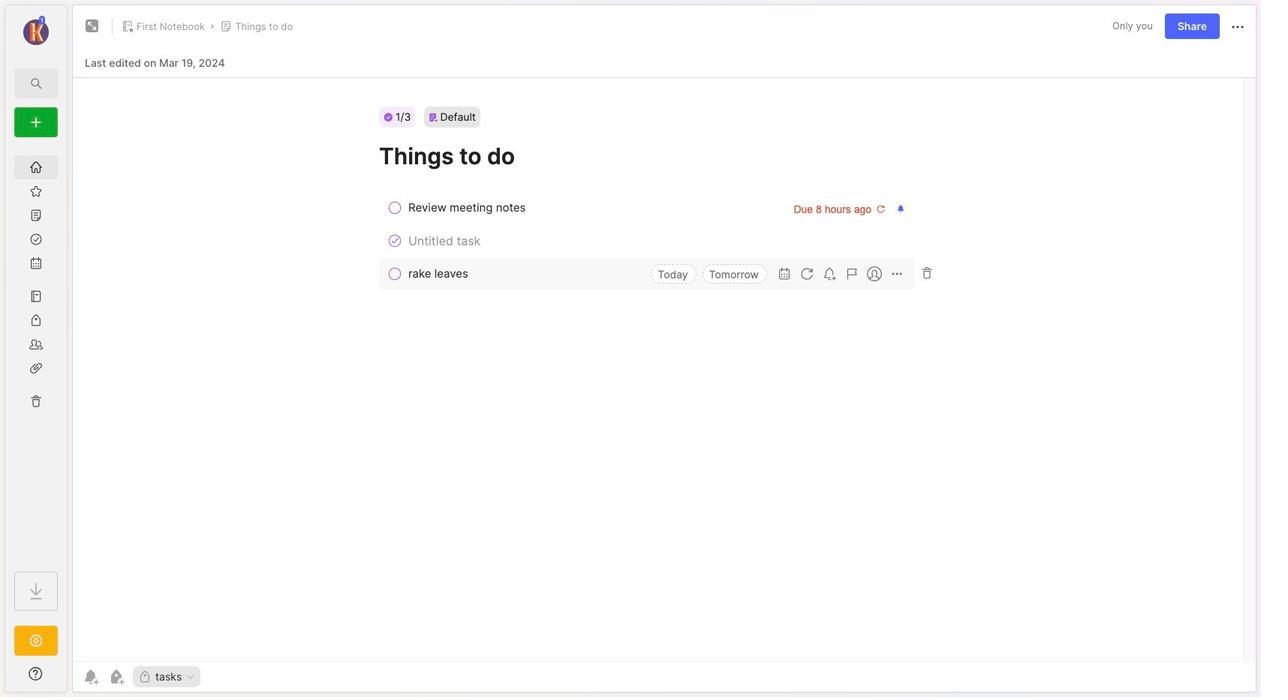 Task type: vqa. For each thing, say whether or not it's contained in the screenshot.
Expand Notebooks image
no



Task type: locate. For each thing, give the bounding box(es) containing it.
add a reminder image
[[82, 668, 100, 686]]

expand note image
[[83, 17, 101, 35]]

Account field
[[5, 14, 67, 47]]

tree
[[5, 146, 67, 559]]

tasks Tag actions field
[[182, 672, 196, 682]]

more actions image
[[1229, 18, 1247, 36]]

note window element
[[72, 5, 1257, 697]]

home image
[[29, 160, 44, 175]]



Task type: describe. For each thing, give the bounding box(es) containing it.
WHAT'S NEW field
[[5, 662, 67, 686]]

tree inside main element
[[5, 146, 67, 559]]

main element
[[0, 0, 72, 697]]

More actions field
[[1229, 17, 1247, 36]]

click to expand image
[[66, 670, 77, 688]]

add tag image
[[107, 668, 125, 686]]

edit search image
[[27, 74, 45, 92]]

upgrade image
[[27, 632, 45, 650]]

Note Editor text field
[[73, 77, 1256, 661]]



